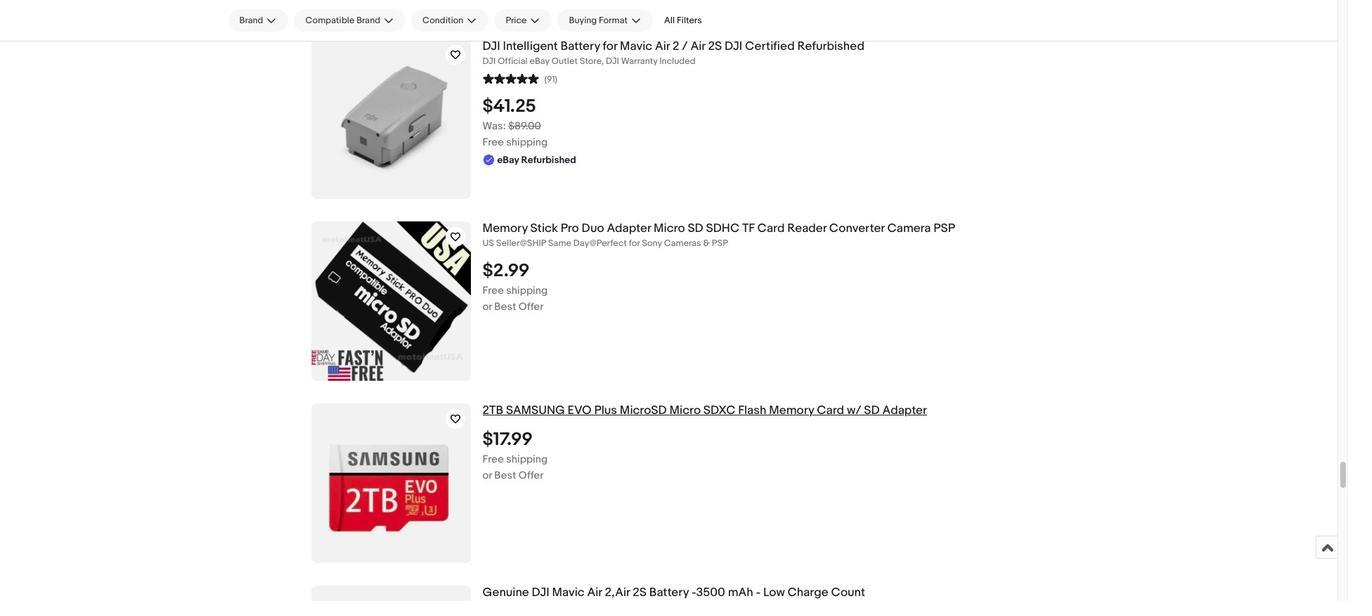 Task type: locate. For each thing, give the bounding box(es) containing it.
free inside "$41.25 was: $89.00 free shipping"
[[483, 136, 504, 149]]

micro for adapter
[[654, 221, 685, 236]]

1 horizontal spatial adapter
[[883, 404, 927, 418]]

price button
[[495, 9, 552, 32]]

memory right flash
[[769, 404, 815, 418]]

1 horizontal spatial air
[[655, 39, 670, 53]]

1 free from the top
[[483, 136, 504, 149]]

0 horizontal spatial -
[[692, 586, 697, 600]]

battery up store,
[[561, 39, 600, 53]]

free inside '$2.99 free shipping or best offer'
[[483, 284, 504, 297]]

samsung
[[506, 404, 565, 418]]

condition button
[[411, 9, 489, 32]]

1 vertical spatial or
[[483, 469, 492, 482]]

1 vertical spatial shipping
[[506, 284, 548, 297]]

air
[[655, 39, 670, 53], [691, 39, 706, 53], [587, 586, 602, 600]]

or inside '$2.99 free shipping or best offer'
[[483, 300, 492, 313]]

0 vertical spatial sd
[[688, 221, 704, 236]]

best down $17.99
[[495, 469, 516, 482]]

3 shipping from the top
[[506, 453, 548, 466]]

- left mah
[[692, 586, 697, 600]]

for up store,
[[603, 39, 618, 53]]

shipping inside $17.99 free shipping or best offer
[[506, 453, 548, 466]]

2 brand from the left
[[357, 15, 380, 26]]

0 horizontal spatial battery
[[561, 39, 600, 53]]

air left the 2
[[655, 39, 670, 53]]

1 or from the top
[[483, 300, 492, 313]]

card inside "2tb samsung evo plus microsd micro sdxc flash memory card w/ sd adapter" link
[[817, 404, 845, 418]]

free down was:
[[483, 136, 504, 149]]

same
[[548, 238, 572, 249]]

mavic left 2,air
[[552, 586, 585, 600]]

0 vertical spatial free
[[483, 136, 504, 149]]

1 horizontal spatial memory
[[769, 404, 815, 418]]

adapter up sony
[[607, 221, 651, 236]]

mavic up warranty
[[620, 39, 653, 53]]

offer inside $17.99 free shipping or best offer
[[519, 469, 544, 482]]

micro inside memory stick pro duo adapter micro sd sdhc tf card reader converter camera psp us seller@ship same day@perfect for sony cameras & psp
[[654, 221, 685, 236]]

2tb samsung evo plus microsd micro sdxc flash memory card w/ sd adapter link
[[483, 404, 1182, 418]]

1 horizontal spatial ebay
[[530, 55, 550, 67]]

ebay
[[530, 55, 550, 67], [497, 154, 519, 166]]

or for $2.99
[[483, 300, 492, 313]]

brand
[[239, 15, 263, 26], [357, 15, 380, 26]]

air right /
[[691, 39, 706, 53]]

2
[[673, 39, 680, 53]]

or down $2.99
[[483, 300, 492, 313]]

0 vertical spatial battery
[[561, 39, 600, 53]]

0 vertical spatial mavic
[[620, 39, 653, 53]]

0 vertical spatial card
[[758, 221, 785, 236]]

0 horizontal spatial brand
[[239, 15, 263, 26]]

memory inside memory stick pro duo adapter micro sd sdhc tf card reader converter camera psp us seller@ship same day@perfect for sony cameras & psp
[[483, 221, 528, 236]]

psp right the & on the top right
[[712, 238, 728, 249]]

1 vertical spatial free
[[483, 284, 504, 297]]

1 horizontal spatial -
[[756, 586, 761, 600]]

offer inside '$2.99 free shipping or best offer'
[[519, 300, 544, 313]]

offer down $17.99
[[519, 469, 544, 482]]

1 offer from the top
[[519, 300, 544, 313]]

or down $17.99
[[483, 469, 492, 482]]

micro for microsd
[[670, 404, 701, 418]]

offer
[[519, 300, 544, 313], [519, 469, 544, 482]]

2 best from the top
[[495, 469, 516, 482]]

duo
[[582, 221, 604, 236]]

refurbished
[[798, 39, 865, 53], [521, 154, 576, 166]]

shipping down $17.99
[[506, 453, 548, 466]]

mavic
[[620, 39, 653, 53], [552, 586, 585, 600]]

0 vertical spatial shipping
[[506, 136, 548, 149]]

1 vertical spatial best
[[495, 469, 516, 482]]

shipping down $89.00
[[506, 136, 548, 149]]

compatible
[[305, 15, 355, 26]]

0 vertical spatial best
[[495, 300, 516, 313]]

1 horizontal spatial battery
[[650, 586, 689, 600]]

sd up the & on the top right
[[688, 221, 704, 236]]

0 vertical spatial psp
[[934, 221, 956, 236]]

memory stick pro duo adapter micro sd sdhc tf card reader converter camera psp us seller@ship same day@perfect for sony cameras & psp
[[483, 221, 956, 249]]

2 vertical spatial shipping
[[506, 453, 548, 466]]

reader
[[788, 221, 827, 236]]

1 vertical spatial battery
[[650, 586, 689, 600]]

or
[[483, 300, 492, 313], [483, 469, 492, 482]]

sdxc
[[704, 404, 736, 418]]

2tb samsung evo plus microsd micro sdxc flash memory card w/ sd adapter image
[[311, 404, 471, 563]]

1 vertical spatial adapter
[[883, 404, 927, 418]]

best
[[495, 300, 516, 313], [495, 469, 516, 482]]

1 brand from the left
[[239, 15, 263, 26]]

0 vertical spatial for
[[603, 39, 618, 53]]

2s right 2,air
[[633, 586, 647, 600]]

1 horizontal spatial sd
[[864, 404, 880, 418]]

ebay down intelligent
[[530, 55, 550, 67]]

1 horizontal spatial psp
[[934, 221, 956, 236]]

2s right /
[[708, 39, 722, 53]]

2s inside dji intelligent battery for mavic air 2 / air 2s  dji certified refurbished dji official ebay outlet store, dji warranty included
[[708, 39, 722, 53]]

0 vertical spatial offer
[[519, 300, 544, 313]]

1 vertical spatial card
[[817, 404, 845, 418]]

2 shipping from the top
[[506, 284, 548, 297]]

shipping down $2.99
[[506, 284, 548, 297]]

free down $2.99
[[483, 284, 504, 297]]

memory
[[483, 221, 528, 236], [769, 404, 815, 418]]

day@perfect
[[574, 238, 627, 249]]

-
[[692, 586, 697, 600], [756, 586, 761, 600]]

best for $17.99
[[495, 469, 516, 482]]

memory up seller@ship
[[483, 221, 528, 236]]

1 vertical spatial memory
[[769, 404, 815, 418]]

battery left 3500
[[650, 586, 689, 600]]

micro
[[654, 221, 685, 236], [670, 404, 701, 418]]

2 vertical spatial free
[[483, 453, 504, 466]]

1 best from the top
[[495, 300, 516, 313]]

micro up cameras
[[654, 221, 685, 236]]

1 horizontal spatial mavic
[[620, 39, 653, 53]]

1 horizontal spatial for
[[629, 238, 640, 249]]

seller@ship
[[496, 238, 546, 249]]

0 horizontal spatial card
[[758, 221, 785, 236]]

memory stick pro duo adapter micro sd sdhc tf card reader converter camera psp image
[[311, 221, 471, 381]]

shipping inside '$2.99 free shipping or best offer'
[[506, 284, 548, 297]]

refurbished up dji official ebay outlet store, dji warranty included text box at the top of page
[[798, 39, 865, 53]]

0 vertical spatial ebay
[[530, 55, 550, 67]]

2tb
[[483, 404, 504, 418]]

memory stick pro duo adapter micro sd sdhc tf card reader converter camera psp link
[[483, 221, 1182, 236]]

- left low on the bottom of the page
[[756, 586, 761, 600]]

0 vertical spatial or
[[483, 300, 492, 313]]

0 vertical spatial micro
[[654, 221, 685, 236]]

1 horizontal spatial 2s
[[708, 39, 722, 53]]

genuine
[[483, 586, 529, 600]]

free inside $17.99 free shipping or best offer
[[483, 453, 504, 466]]

0 horizontal spatial mavic
[[552, 586, 585, 600]]

offer for $17.99
[[519, 469, 544, 482]]

1 vertical spatial offer
[[519, 469, 544, 482]]

2 free from the top
[[483, 284, 504, 297]]

best down $2.99
[[495, 300, 516, 313]]

1 vertical spatial micro
[[670, 404, 701, 418]]

1 vertical spatial for
[[629, 238, 640, 249]]

offer down $2.99
[[519, 300, 544, 313]]

1 vertical spatial 2s
[[633, 586, 647, 600]]

dji
[[483, 39, 500, 53], [725, 39, 743, 53], [483, 55, 496, 67], [606, 55, 619, 67], [532, 586, 550, 600]]

free down $17.99
[[483, 453, 504, 466]]

sd right w/
[[864, 404, 880, 418]]

1 horizontal spatial refurbished
[[798, 39, 865, 53]]

micro left sdxc
[[670, 404, 701, 418]]

1 horizontal spatial brand
[[357, 15, 380, 26]]

psp
[[934, 221, 956, 236], [712, 238, 728, 249]]

count
[[831, 586, 866, 600]]

2s
[[708, 39, 722, 53], [633, 586, 647, 600]]

card for tf
[[758, 221, 785, 236]]

sd
[[688, 221, 704, 236], [864, 404, 880, 418]]

2 or from the top
[[483, 469, 492, 482]]

1 vertical spatial psp
[[712, 238, 728, 249]]

card inside memory stick pro duo adapter micro sd sdhc tf card reader converter camera psp us seller@ship same day@perfect for sony cameras & psp
[[758, 221, 785, 236]]

1 vertical spatial refurbished
[[521, 154, 576, 166]]

for inside dji intelligent battery for mavic air 2 / air 2s  dji certified refurbished dji official ebay outlet store, dji warranty included
[[603, 39, 618, 53]]

0 vertical spatial memory
[[483, 221, 528, 236]]

$17.99 free shipping or best offer
[[483, 429, 548, 482]]

0 horizontal spatial for
[[603, 39, 618, 53]]

ebay down was:
[[497, 154, 519, 166]]

best inside '$2.99 free shipping or best offer'
[[495, 300, 516, 313]]

US Seller@SHIP Same Day@Perfect for Sony Cameras & PSP text field
[[483, 238, 1182, 249]]

3 free from the top
[[483, 453, 504, 466]]

offer for $2.99
[[519, 300, 544, 313]]

best inside $17.99 free shipping or best offer
[[495, 469, 516, 482]]

0 horizontal spatial adapter
[[607, 221, 651, 236]]

0 horizontal spatial ebay
[[497, 154, 519, 166]]

or inside $17.99 free shipping or best offer
[[483, 469, 492, 482]]

0 vertical spatial refurbished
[[798, 39, 865, 53]]

shipping for $17.99
[[506, 453, 548, 466]]

battery
[[561, 39, 600, 53], [650, 586, 689, 600]]

(91)
[[545, 74, 558, 85]]

/
[[682, 39, 688, 53]]

1 horizontal spatial card
[[817, 404, 845, 418]]

card left w/
[[817, 404, 845, 418]]

1 vertical spatial sd
[[864, 404, 880, 418]]

adapter right w/
[[883, 404, 927, 418]]

for inside memory stick pro duo adapter micro sd sdhc tf card reader converter camera psp us seller@ship same day@perfect for sony cameras & psp
[[629, 238, 640, 249]]

free
[[483, 136, 504, 149], [483, 284, 504, 297], [483, 453, 504, 466]]

for
[[603, 39, 618, 53], [629, 238, 640, 249]]

air left 2,air
[[587, 586, 602, 600]]

0 vertical spatial 2s
[[708, 39, 722, 53]]

psp right camera
[[934, 221, 956, 236]]

1 shipping from the top
[[506, 136, 548, 149]]

card right tf
[[758, 221, 785, 236]]

$41.25 was: $89.00 free shipping
[[483, 95, 548, 149]]

evo
[[568, 404, 592, 418]]

2 offer from the top
[[519, 469, 544, 482]]

card
[[758, 221, 785, 236], [817, 404, 845, 418]]

adapter inside memory stick pro duo adapter micro sd sdhc tf card reader converter camera psp us seller@ship same day@perfect for sony cameras & psp
[[607, 221, 651, 236]]

for left sony
[[629, 238, 640, 249]]

0 horizontal spatial sd
[[688, 221, 704, 236]]

0 vertical spatial adapter
[[607, 221, 651, 236]]

shipping
[[506, 136, 548, 149], [506, 284, 548, 297], [506, 453, 548, 466]]

adapter
[[607, 221, 651, 236], [883, 404, 927, 418]]

0 horizontal spatial memory
[[483, 221, 528, 236]]

refurbished down $89.00
[[521, 154, 576, 166]]



Task type: vqa. For each thing, say whether or not it's contained in the screenshot.
for
yes



Task type: describe. For each thing, give the bounding box(es) containing it.
battery inside dji intelligent battery for mavic air 2 / air 2s  dji certified refurbished dji official ebay outlet store, dji warranty included
[[561, 39, 600, 53]]

brand button
[[228, 9, 289, 32]]

tf
[[742, 221, 755, 236]]

&
[[704, 238, 710, 249]]

us
[[483, 238, 494, 249]]

filters
[[677, 15, 702, 26]]

outlet
[[552, 55, 578, 67]]

store,
[[580, 55, 604, 67]]

official
[[498, 55, 528, 67]]

genuine dji mavic air 2,air 2s battery -3500 mah - low charge count link
[[483, 586, 1182, 600]]

dji right genuine
[[532, 586, 550, 600]]

all filters button
[[659, 9, 708, 32]]

intelligent
[[503, 39, 558, 53]]

0 horizontal spatial psp
[[712, 238, 728, 249]]

0 horizontal spatial refurbished
[[521, 154, 576, 166]]

ebay refurbished
[[497, 154, 576, 166]]

2,air
[[605, 586, 630, 600]]

dji up the official on the top of page
[[483, 39, 500, 53]]

camera
[[888, 221, 931, 236]]

sd inside memory stick pro duo adapter micro sd sdhc tf card reader converter camera psp us seller@ship same day@perfect for sony cameras & psp
[[688, 221, 704, 236]]

all
[[664, 15, 675, 26]]

2tb samsung evo plus microsd micro sdxc flash memory card w/ sd adapter
[[483, 404, 927, 418]]

refurbished inside dji intelligent battery for mavic air 2 / air 2s  dji certified refurbished dji official ebay outlet store, dji warranty included
[[798, 39, 865, 53]]

(91) link
[[483, 72, 558, 85]]

low
[[764, 586, 785, 600]]

0 horizontal spatial 2s
[[633, 586, 647, 600]]

DJI Official eBay Outlet Store, DJI Warranty Included text field
[[483, 55, 1182, 67]]

all filters
[[664, 15, 702, 26]]

microsd
[[620, 404, 667, 418]]

buying format
[[569, 15, 628, 26]]

buying
[[569, 15, 597, 26]]

dji left certified
[[725, 39, 743, 53]]

$2.99
[[483, 260, 530, 282]]

ebay inside dji intelligent battery for mavic air 2 / air 2s  dji certified refurbished dji official ebay outlet store, dji warranty included
[[530, 55, 550, 67]]

mavic inside dji intelligent battery for mavic air 2 / air 2s  dji certified refurbished dji official ebay outlet store, dji warranty included
[[620, 39, 653, 53]]

warranty
[[621, 55, 658, 67]]

dji intelligent battery for mavic air 2 / air 2s  dji certified refurbished image
[[311, 43, 471, 196]]

shipping inside "$41.25 was: $89.00 free shipping"
[[506, 136, 548, 149]]

2 horizontal spatial air
[[691, 39, 706, 53]]

w/
[[847, 404, 862, 418]]

compatible brand button
[[294, 9, 406, 32]]

5 out of 5 stars image
[[483, 72, 539, 85]]

price
[[506, 15, 527, 26]]

format
[[599, 15, 628, 26]]

dji right store,
[[606, 55, 619, 67]]

$41.25
[[483, 95, 536, 117]]

2 - from the left
[[756, 586, 761, 600]]

certified
[[745, 39, 795, 53]]

stick
[[531, 221, 558, 236]]

shipping for $2.99
[[506, 284, 548, 297]]

free for $17.99
[[483, 453, 504, 466]]

1 vertical spatial ebay
[[497, 154, 519, 166]]

cameras
[[664, 238, 701, 249]]

mah
[[728, 586, 754, 600]]

included
[[660, 55, 696, 67]]

buying format button
[[558, 9, 653, 32]]

1 vertical spatial mavic
[[552, 586, 585, 600]]

genuine dji mavic air 2,air 2s battery -3500 mah - low charge count
[[483, 586, 866, 600]]

pro
[[561, 221, 579, 236]]

flash
[[738, 404, 767, 418]]

sony
[[642, 238, 662, 249]]

converter
[[830, 221, 885, 236]]

card for memory
[[817, 404, 845, 418]]

dji intelligent battery for mavic air 2 / air 2s  dji certified refurbished link
[[483, 39, 1182, 54]]

$17.99
[[483, 429, 533, 451]]

$89.00
[[508, 119, 541, 133]]

1 - from the left
[[692, 586, 697, 600]]

or for $17.99
[[483, 469, 492, 482]]

0 horizontal spatial air
[[587, 586, 602, 600]]

charge
[[788, 586, 829, 600]]

$2.99 free shipping or best offer
[[483, 260, 548, 313]]

compatible brand
[[305, 15, 380, 26]]

was:
[[483, 119, 506, 133]]

condition
[[423, 15, 464, 26]]

plus
[[595, 404, 617, 418]]

dji intelligent battery for mavic air 2 / air 2s  dji certified refurbished dji official ebay outlet store, dji warranty included
[[483, 39, 865, 67]]

3500
[[696, 586, 726, 600]]

free for $2.99
[[483, 284, 504, 297]]

best for $2.99
[[495, 300, 516, 313]]

dji left the official on the top of page
[[483, 55, 496, 67]]

sdhc
[[706, 221, 740, 236]]



